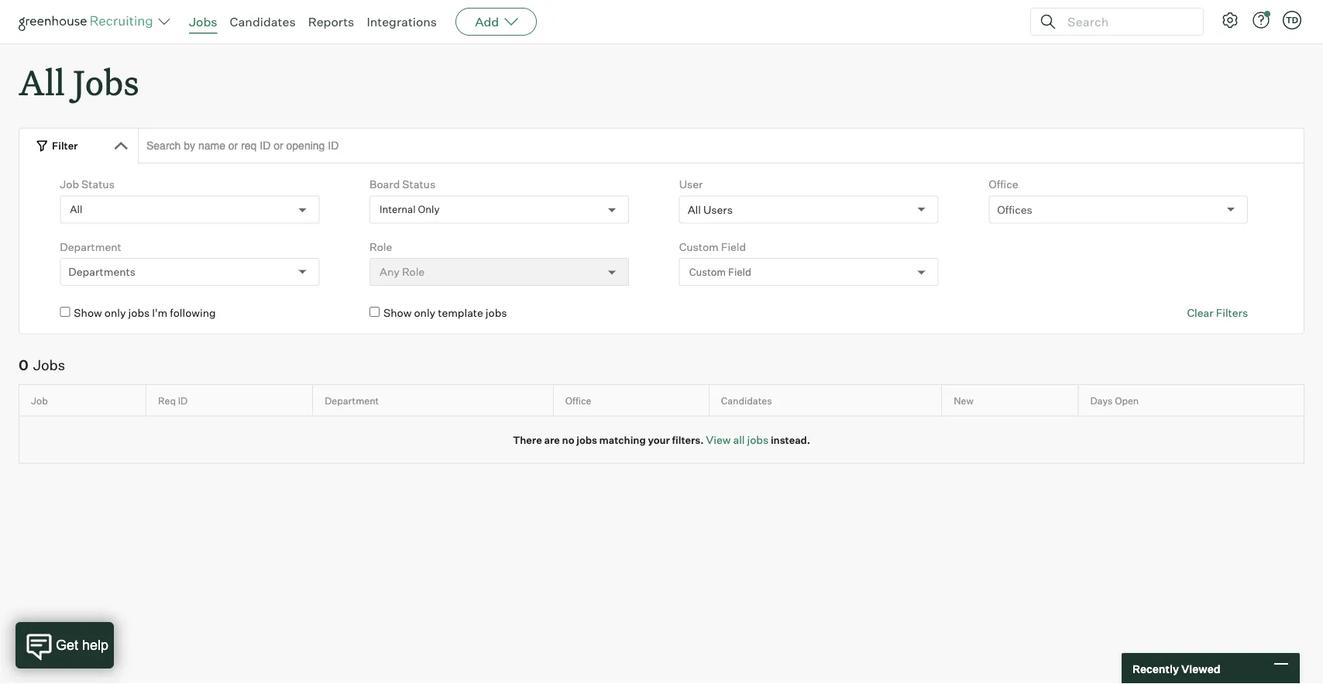 Task type: vqa. For each thing, say whether or not it's contained in the screenshot.
bottom Paste
no



Task type: locate. For each thing, give the bounding box(es) containing it.
1 horizontal spatial office
[[989, 178, 1019, 191]]

job down 0 jobs
[[31, 395, 48, 407]]

1 horizontal spatial jobs
[[73, 59, 139, 105]]

1 vertical spatial field
[[728, 266, 752, 278]]

1 status from the left
[[81, 178, 115, 191]]

show only jobs i'm following
[[74, 306, 216, 320]]

1 horizontal spatial all
[[70, 203, 82, 216]]

0 horizontal spatial department
[[60, 240, 121, 254]]

configure image
[[1221, 11, 1240, 29]]

days open
[[1091, 395, 1139, 407]]

recently
[[1133, 662, 1180, 676]]

custom field down all users
[[679, 240, 746, 254]]

0
[[19, 357, 28, 374]]

only
[[104, 306, 126, 320], [414, 306, 436, 320]]

job down filter
[[60, 178, 79, 191]]

0 vertical spatial custom field
[[679, 240, 746, 254]]

status for board status
[[403, 178, 436, 191]]

your
[[648, 434, 670, 446]]

2 horizontal spatial jobs
[[189, 14, 217, 29]]

0 horizontal spatial candidates
[[230, 14, 296, 29]]

0 vertical spatial custom
[[679, 240, 719, 254]]

departments
[[68, 265, 136, 279]]

1 horizontal spatial job
[[60, 178, 79, 191]]

following
[[170, 306, 216, 320]]

0 jobs
[[19, 357, 65, 374]]

candidates up all
[[721, 395, 772, 407]]

department
[[60, 240, 121, 254], [325, 395, 379, 407]]

office
[[989, 178, 1019, 191], [566, 395, 592, 407]]

role
[[370, 240, 392, 254]]

2 show from the left
[[384, 306, 412, 320]]

filter
[[52, 139, 78, 152]]

req id
[[158, 395, 188, 407]]

jobs right 0
[[33, 357, 65, 374]]

jobs left candidates link
[[189, 14, 217, 29]]

user
[[679, 178, 703, 191]]

1 vertical spatial candidates
[[721, 395, 772, 407]]

job
[[60, 178, 79, 191], [31, 395, 48, 407]]

1 horizontal spatial show
[[384, 306, 412, 320]]

are
[[544, 434, 560, 446]]

0 horizontal spatial jobs
[[33, 357, 65, 374]]

all left users
[[688, 203, 701, 216]]

1 horizontal spatial status
[[403, 178, 436, 191]]

show right show only jobs i'm following checkbox
[[74, 306, 102, 320]]

all up filter
[[19, 59, 65, 105]]

status
[[81, 178, 115, 191], [403, 178, 436, 191]]

2 only from the left
[[414, 306, 436, 320]]

2 horizontal spatial all
[[688, 203, 701, 216]]

jobs right all
[[748, 433, 769, 447]]

jobs inside there are no jobs matching your filters. view all jobs instead.
[[577, 434, 597, 446]]

all down job status
[[70, 203, 82, 216]]

office up no
[[566, 395, 592, 407]]

0 horizontal spatial show
[[74, 306, 102, 320]]

show
[[74, 306, 102, 320], [384, 306, 412, 320]]

0 vertical spatial field
[[721, 240, 746, 254]]

open
[[1115, 395, 1139, 407]]

0 vertical spatial jobs
[[189, 14, 217, 29]]

0 horizontal spatial all
[[19, 59, 65, 105]]

custom field down users
[[689, 266, 752, 278]]

status for job status
[[81, 178, 115, 191]]

candidates right the jobs link
[[230, 14, 296, 29]]

jobs link
[[189, 14, 217, 29]]

all for all users
[[688, 203, 701, 216]]

all
[[19, 59, 65, 105], [688, 203, 701, 216], [70, 203, 82, 216]]

candidates
[[230, 14, 296, 29], [721, 395, 772, 407]]

recently viewed
[[1133, 662, 1221, 676]]

0 horizontal spatial status
[[81, 178, 115, 191]]

0 horizontal spatial job
[[31, 395, 48, 407]]

1 vertical spatial department
[[325, 395, 379, 407]]

1 only from the left
[[104, 306, 126, 320]]

jobs right no
[[577, 434, 597, 446]]

there
[[513, 434, 542, 446]]

custom
[[679, 240, 719, 254], [689, 266, 726, 278]]

0 vertical spatial job
[[60, 178, 79, 191]]

td
[[1286, 15, 1299, 25]]

td button
[[1280, 8, 1305, 33]]

clear filters link
[[1188, 306, 1249, 321]]

1 vertical spatial job
[[31, 395, 48, 407]]

only left template
[[414, 306, 436, 320]]

jobs
[[128, 306, 150, 320], [486, 306, 507, 320], [748, 433, 769, 447], [577, 434, 597, 446]]

field
[[721, 240, 746, 254], [728, 266, 752, 278]]

0 horizontal spatial office
[[566, 395, 592, 407]]

no
[[562, 434, 575, 446]]

clear filters
[[1188, 306, 1249, 320]]

td button
[[1283, 11, 1302, 29]]

board
[[370, 178, 400, 191]]

1 vertical spatial jobs
[[73, 59, 139, 105]]

filters.
[[672, 434, 704, 446]]

show right show only template jobs option
[[384, 306, 412, 320]]

1 vertical spatial custom
[[689, 266, 726, 278]]

view all jobs link
[[706, 433, 769, 447]]

viewed
[[1182, 662, 1221, 676]]

0 horizontal spatial only
[[104, 306, 126, 320]]

internal only
[[380, 203, 440, 216]]

jobs down greenhouse recruiting image
[[73, 59, 139, 105]]

days
[[1091, 395, 1113, 407]]

jobs
[[189, 14, 217, 29], [73, 59, 139, 105], [33, 357, 65, 374]]

1 show from the left
[[74, 306, 102, 320]]

Search by name or req ID or opening ID text field
[[138, 128, 1305, 164]]

custom field
[[679, 240, 746, 254], [689, 266, 752, 278]]

only down departments at top left
[[104, 306, 126, 320]]

1 horizontal spatial only
[[414, 306, 436, 320]]

2 vertical spatial jobs
[[33, 357, 65, 374]]

new
[[954, 395, 974, 407]]

job status
[[60, 178, 115, 191]]

2 status from the left
[[403, 178, 436, 191]]

office up offices
[[989, 178, 1019, 191]]



Task type: describe. For each thing, give the bounding box(es) containing it.
matching
[[600, 434, 646, 446]]

all for all jobs
[[19, 59, 65, 105]]

1 vertical spatial custom field
[[689, 266, 752, 278]]

offices
[[998, 203, 1033, 216]]

all users
[[688, 203, 733, 216]]

users
[[704, 203, 733, 216]]

view
[[706, 433, 731, 447]]

req
[[158, 395, 176, 407]]

1 horizontal spatial department
[[325, 395, 379, 407]]

internal
[[380, 203, 416, 216]]

id
[[178, 395, 188, 407]]

all users option
[[688, 203, 733, 216]]

reports link
[[308, 14, 354, 29]]

show for show only template jobs
[[384, 306, 412, 320]]

1 vertical spatial office
[[566, 395, 592, 407]]

there are no jobs matching your filters. view all jobs instead.
[[513, 433, 811, 447]]

Search text field
[[1064, 10, 1190, 33]]

show only template jobs
[[384, 306, 507, 320]]

Show only template jobs checkbox
[[370, 307, 380, 317]]

add button
[[456, 8, 537, 36]]

jobs for 0 jobs
[[33, 357, 65, 374]]

Show only jobs I'm following checkbox
[[60, 307, 70, 317]]

0 vertical spatial department
[[60, 240, 121, 254]]

show for show only jobs i'm following
[[74, 306, 102, 320]]

job for job status
[[60, 178, 79, 191]]

board status
[[370, 178, 436, 191]]

jobs right template
[[486, 306, 507, 320]]

only for jobs
[[104, 306, 126, 320]]

0 vertical spatial office
[[989, 178, 1019, 191]]

all
[[734, 433, 745, 447]]

clear
[[1188, 306, 1214, 320]]

1 horizontal spatial candidates
[[721, 395, 772, 407]]

all jobs
[[19, 59, 139, 105]]

candidates link
[[230, 14, 296, 29]]

filters
[[1217, 306, 1249, 320]]

i'm
[[152, 306, 168, 320]]

only for template
[[414, 306, 436, 320]]

add
[[475, 14, 499, 29]]

0 vertical spatial candidates
[[230, 14, 296, 29]]

instead.
[[771, 434, 811, 446]]

greenhouse recruiting image
[[19, 12, 158, 31]]

template
[[438, 306, 483, 320]]

reports
[[308, 14, 354, 29]]

only
[[418, 203, 440, 216]]

integrations
[[367, 14, 437, 29]]

job for job
[[31, 395, 48, 407]]

integrations link
[[367, 14, 437, 29]]

jobs for all jobs
[[73, 59, 139, 105]]

jobs left i'm
[[128, 306, 150, 320]]



